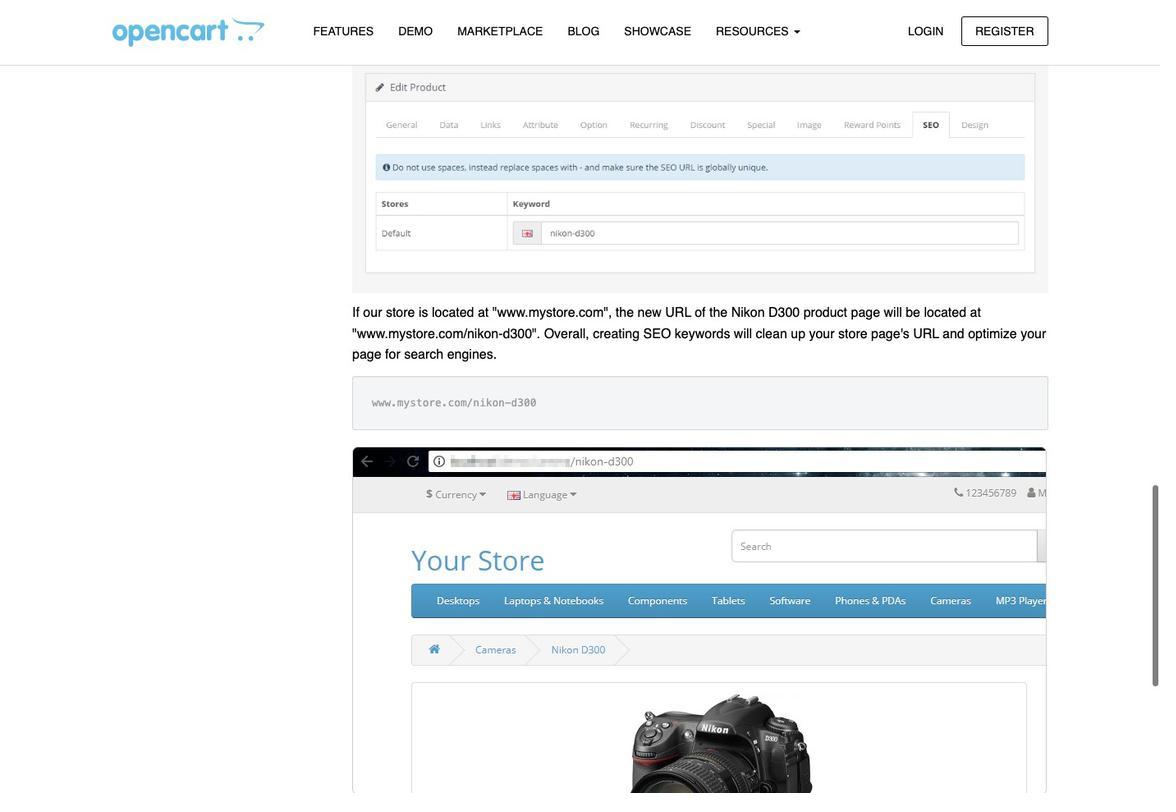 Task type: locate. For each thing, give the bounding box(es) containing it.
at
[[478, 306, 489, 320], [970, 306, 981, 320]]

engines.
[[447, 348, 497, 363]]

the
[[616, 306, 634, 320], [710, 306, 728, 320]]

will down nikon
[[734, 327, 752, 341]]

0 horizontal spatial store
[[386, 306, 415, 320]]

creating
[[593, 327, 640, 341]]

resources link
[[704, 17, 813, 46]]

showcase link
[[612, 17, 704, 46]]

page's
[[871, 327, 910, 341]]

the right of
[[710, 306, 728, 320]]

up
[[791, 327, 806, 341]]

url down be
[[913, 327, 940, 341]]

your
[[809, 327, 835, 341], [1021, 327, 1047, 341]]

"www.mystore.com/nikon-
[[352, 327, 503, 341]]

0 horizontal spatial page
[[352, 348, 382, 363]]

page up page's
[[851, 306, 881, 320]]

0 horizontal spatial at
[[478, 306, 489, 320]]

seo
[[644, 327, 671, 341]]

0 vertical spatial will
[[884, 306, 902, 320]]

1 horizontal spatial at
[[970, 306, 981, 320]]

0 vertical spatial page
[[851, 306, 881, 320]]

1 horizontal spatial will
[[884, 306, 902, 320]]

1 horizontal spatial page
[[851, 306, 881, 320]]

overall,
[[544, 327, 590, 341]]

www.mystore.com/nikon-d300
[[372, 397, 537, 409]]

page left for
[[352, 348, 382, 363]]

be
[[906, 306, 921, 320]]

2 located from the left
[[924, 306, 967, 320]]

1 the from the left
[[616, 306, 634, 320]]

1 your from the left
[[809, 327, 835, 341]]

www.mystore.com/nikon-
[[372, 397, 511, 409]]

optimize
[[968, 327, 1017, 341]]

features
[[313, 25, 374, 38]]

store down product
[[839, 327, 868, 341]]

will
[[884, 306, 902, 320], [734, 327, 752, 341]]

0 horizontal spatial the
[[616, 306, 634, 320]]

url left of
[[666, 306, 692, 320]]

is
[[419, 306, 428, 320]]

will left be
[[884, 306, 902, 320]]

url
[[666, 306, 692, 320], [913, 327, 940, 341]]

0 horizontal spatial located
[[432, 306, 474, 320]]

2 your from the left
[[1021, 327, 1047, 341]]

your right optimize
[[1021, 327, 1047, 341]]

your down product
[[809, 327, 835, 341]]

1 horizontal spatial located
[[924, 306, 967, 320]]

marketplace
[[458, 25, 543, 38]]

product
[[804, 306, 848, 320]]

0 vertical spatial url
[[666, 306, 692, 320]]

1 vertical spatial will
[[734, 327, 752, 341]]

store
[[386, 306, 415, 320], [839, 327, 868, 341]]

located up the and
[[924, 306, 967, 320]]

1 located from the left
[[432, 306, 474, 320]]

at up "engines."
[[478, 306, 489, 320]]

0 horizontal spatial url
[[666, 306, 692, 320]]

resources
[[716, 25, 792, 38]]

the up the creating
[[616, 306, 634, 320]]

page
[[851, 306, 881, 320], [352, 348, 382, 363]]

1 horizontal spatial your
[[1021, 327, 1047, 341]]

1 vertical spatial page
[[352, 348, 382, 363]]

1 vertical spatial store
[[839, 327, 868, 341]]

0 horizontal spatial your
[[809, 327, 835, 341]]

located
[[432, 306, 474, 320], [924, 306, 967, 320]]

2 at from the left
[[970, 306, 981, 320]]

1 vertical spatial url
[[913, 327, 940, 341]]

located right the is
[[432, 306, 474, 320]]

1 horizontal spatial the
[[710, 306, 728, 320]]

at up optimize
[[970, 306, 981, 320]]

if
[[352, 306, 360, 320]]

blog link
[[556, 17, 612, 46]]

1 horizontal spatial store
[[839, 327, 868, 341]]

store left the is
[[386, 306, 415, 320]]

register
[[976, 24, 1034, 37]]

showcase
[[624, 25, 692, 38]]



Task type: describe. For each thing, give the bounding box(es) containing it.
admin product - seo example image
[[352, 16, 1048, 293]]

clean
[[756, 327, 787, 341]]

0 horizontal spatial will
[[734, 327, 752, 341]]

opencart - open source shopping cart solution image
[[112, 17, 264, 47]]

"www.mystore.com",
[[493, 306, 612, 320]]

register link
[[962, 16, 1048, 46]]

and
[[943, 327, 965, 341]]

1 at from the left
[[478, 306, 489, 320]]

1 horizontal spatial url
[[913, 327, 940, 341]]

2 the from the left
[[710, 306, 728, 320]]

nikon
[[731, 306, 765, 320]]

keywords
[[675, 327, 731, 341]]

marketplace link
[[445, 17, 556, 46]]

store front - seo example image
[[352, 447, 1047, 793]]

0 vertical spatial store
[[386, 306, 415, 320]]

login
[[908, 24, 944, 37]]

for
[[385, 348, 401, 363]]

if our store is located at "www.mystore.com", the new url of the nikon d300 product page will be located at "www.mystore.com/nikon-d300". overall, creating seo keywords will clean up your store page's url and optimize your page for search engines.
[[352, 306, 1047, 363]]

search
[[404, 348, 444, 363]]

our
[[363, 306, 382, 320]]

new
[[638, 306, 662, 320]]

features link
[[301, 17, 386, 46]]

of
[[695, 306, 706, 320]]

d300
[[769, 306, 800, 320]]

blog
[[568, 25, 600, 38]]

demo link
[[386, 17, 445, 46]]

d300
[[511, 397, 537, 409]]

demo
[[398, 25, 433, 38]]

login link
[[894, 16, 958, 46]]

d300".
[[503, 327, 541, 341]]



Task type: vqa. For each thing, say whether or not it's contained in the screenshot.
in inside the Once checked, each order is being given a certain Score. You can check what Score each order has in the FraudLabs Pro user panel.
no



